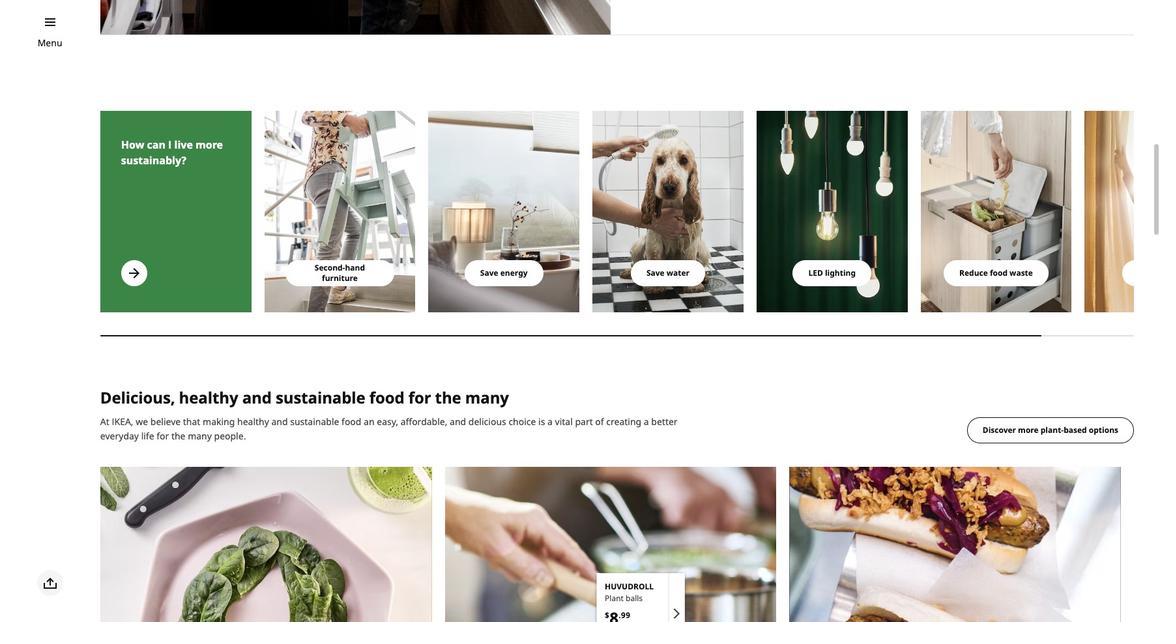 Task type: describe. For each thing, give the bounding box(es) containing it.
live
[[174, 138, 193, 152]]

an unhappy spaniel puppy being rinsed with a hand shower while sitting on the black and white tiled floor of a bathroom. image
[[593, 111, 744, 312]]

many inside at ikea, we believe that making healthy and sustainable food an easy, affordable, and delicious choice is a vital part of creating a better everyday life for the many people.
[[188, 430, 212, 442]]

is
[[539, 415, 545, 428]]

the hand of a person lowering a long string of potato peel into a hållbar bin containing organic kitchen waste. image
[[921, 111, 1072, 312]]

healthy inside at ikea, we believe that making healthy and sustainable food an easy, affordable, and delicious choice is a vital part of creating a better everyday life for the many people.
[[237, 415, 269, 428]]

save water button
[[631, 260, 706, 286]]

believe
[[150, 415, 181, 428]]

sustainable inside at ikea, we believe that making healthy and sustainable food an easy, affordable, and delicious choice is a vital part of creating a better everyday life for the many people.
[[290, 415, 339, 428]]

better
[[652, 415, 678, 428]]

reduce food waste list item
[[921, 111, 1072, 312]]

vital
[[555, 415, 573, 428]]

how can i live more sustainably? link
[[100, 111, 251, 312]]

of
[[596, 415, 604, 428]]

more inside button
[[1019, 424, 1039, 435]]

everyday
[[100, 430, 139, 442]]

1 horizontal spatial the
[[435, 387, 461, 408]]

save water list item
[[593, 111, 744, 312]]

reduce
[[960, 267, 988, 278]]

huvudroll
[[605, 581, 654, 592]]

balls
[[626, 593, 643, 604]]

tooltip containing huvudroll
[[597, 573, 685, 622]]

reduce food waste button
[[944, 260, 1049, 286]]

save water
[[647, 267, 690, 278]]

menu
[[38, 37, 62, 49]]

2 a from the left
[[644, 415, 649, 428]]

water
[[667, 267, 690, 278]]

we
[[136, 415, 148, 428]]

.
[[619, 610, 621, 621]]

a child in a red t-shirt pulls back yellow and white curtains to reveal the sun blazing through the window. image
[[1085, 111, 1161, 312]]

six led bulbs in various designs hung at different heights against the backdrop of a dark green curtain. image
[[757, 111, 908, 312]]

99
[[621, 610, 631, 621]]

0 vertical spatial many
[[465, 387, 509, 408]]

a person in jeans and a floral shirt carrying a light grey-green wooden chair up a flight of stairs into a brightly lit room. image
[[264, 111, 416, 312]]

how can i live more sustainably?
[[121, 138, 223, 168]]

0 vertical spatial healthy
[[179, 387, 238, 408]]

. 99
[[619, 610, 631, 621]]

save energy
[[480, 267, 528, 278]]

choice
[[509, 415, 536, 428]]

an
[[364, 415, 375, 428]]

discover
[[983, 424, 1017, 435]]

second-hand furniture button
[[285, 260, 395, 286]]

0 vertical spatial sustainable
[[276, 387, 366, 408]]

part
[[575, 415, 593, 428]]

affordable,
[[401, 415, 448, 428]]

discover more plant-based options button
[[967, 417, 1135, 443]]

how
[[121, 138, 144, 152]]

led
[[809, 267, 823, 278]]

can
[[147, 138, 166, 152]]

reduce food waste
[[960, 267, 1033, 278]]

ikea,
[[112, 415, 133, 428]]

based
[[1064, 424, 1087, 435]]

and up 'people.'
[[242, 387, 272, 408]]

save energy list item
[[429, 111, 580, 312]]



Task type: vqa. For each thing, say whether or not it's contained in the screenshot.
tooltip containing HUVUDROLL
yes



Task type: locate. For each thing, give the bounding box(es) containing it.
a symfonisk speaker lamp with textile shade on a window sill. outside there is a tree, barely visible through the mist. image
[[429, 111, 580, 312]]

2 save from the left
[[647, 267, 665, 278]]

1 save from the left
[[480, 267, 499, 278]]

food left an
[[342, 415, 362, 428]]

1 horizontal spatial save
[[647, 267, 665, 278]]

second-hand furniture
[[315, 262, 365, 284]]

healthy
[[179, 387, 238, 408], [237, 415, 269, 428]]

1 vertical spatial food
[[370, 387, 405, 408]]

sustainably?
[[121, 153, 186, 168]]

1 horizontal spatial for
[[409, 387, 431, 408]]

a pink hexagonal plate on white marble bench top. on the plate are baby spinach leaves decoratively arranged in a ring. image
[[100, 467, 432, 622]]

list item
[[1085, 111, 1161, 312]]

huvudroll plant balls
[[605, 581, 654, 604]]

lighting
[[825, 267, 856, 278]]

second-hand furniture list item
[[264, 111, 416, 312]]

many up delicious
[[465, 387, 509, 408]]

for up affordable,
[[409, 387, 431, 408]]

that
[[183, 415, 200, 428]]

options
[[1089, 424, 1119, 435]]

1 vertical spatial the
[[171, 430, 186, 442]]

more left plant-
[[1019, 424, 1039, 435]]

a right is
[[548, 415, 553, 428]]

energy
[[501, 267, 528, 278]]

0 horizontal spatial for
[[157, 430, 169, 442]]

for down believe
[[157, 430, 169, 442]]

a frying pan full of meatless meatballs cooking on an induction hob whilst being stirred by a person holding a wooden spoon. image
[[445, 467, 777, 622]]

1 vertical spatial many
[[188, 430, 212, 442]]

0 vertical spatial for
[[409, 387, 431, 408]]

healthy up the making
[[179, 387, 238, 408]]

hand
[[345, 262, 365, 273]]

0 horizontal spatial a
[[548, 415, 553, 428]]

scrollbar
[[100, 328, 1135, 344]]

save for save water
[[647, 267, 665, 278]]

save left water
[[647, 267, 665, 278]]

i
[[168, 138, 172, 152]]

0 vertical spatial more
[[196, 138, 223, 152]]

food left waste
[[990, 267, 1008, 278]]

1 vertical spatial sustainable
[[290, 415, 339, 428]]

the
[[435, 387, 461, 408], [171, 430, 186, 442]]

0 horizontal spatial many
[[188, 430, 212, 442]]

1 a from the left
[[548, 415, 553, 428]]

0 horizontal spatial save
[[480, 267, 499, 278]]

many
[[465, 387, 509, 408], [188, 430, 212, 442]]

sustainable down delicious, healthy and sustainable food for the many
[[290, 415, 339, 428]]

at ikea, we believe that making healthy and sustainable food an easy, affordable, and delicious choice is a vital part of creating a better everyday life for the many people.
[[100, 415, 678, 442]]

and down delicious, healthy and sustainable food for the many
[[272, 415, 288, 428]]

for inside at ikea, we believe that making healthy and sustainable food an easy, affordable, and delicious choice is a vital part of creating a better everyday life for the many people.
[[157, 430, 169, 442]]

save left energy
[[480, 267, 499, 278]]

the up affordable,
[[435, 387, 461, 408]]

a
[[548, 415, 553, 428], [644, 415, 649, 428]]

life
[[141, 430, 154, 442]]

delicious
[[469, 415, 506, 428]]

easy,
[[377, 415, 398, 428]]

$
[[605, 610, 610, 621]]

0 horizontal spatial the
[[171, 430, 186, 442]]

discover more plant-based options
[[983, 424, 1119, 435]]

furniture
[[322, 273, 358, 284]]

save energy button
[[465, 260, 544, 286]]

how can i live more sustainably? list item
[[100, 111, 251, 312]]

2 vertical spatial food
[[342, 415, 362, 428]]

food
[[990, 267, 1008, 278], [370, 387, 405, 408], [342, 415, 362, 428]]

three veggie hot dogs with pickled red cabbage, spicy mustard and fried onions waiting to be collected on a serving stand. image
[[790, 467, 1121, 622]]

food up easy,
[[370, 387, 405, 408]]

plant-
[[1041, 424, 1064, 435]]

sustainable up an
[[276, 387, 366, 408]]

and
[[242, 387, 272, 408], [272, 415, 288, 428], [450, 415, 466, 428]]

0 horizontal spatial food
[[342, 415, 362, 428]]

for
[[409, 387, 431, 408], [157, 430, 169, 442]]

products shown on image element
[[597, 573, 685, 622]]

making
[[203, 415, 235, 428]]

people.
[[214, 430, 246, 442]]

0 horizontal spatial more
[[196, 138, 223, 152]]

1 horizontal spatial a
[[644, 415, 649, 428]]

a left better
[[644, 415, 649, 428]]

food inside at ikea, we believe that making healthy and sustainable food an easy, affordable, and delicious choice is a vital part of creating a better everyday life for the many people.
[[342, 415, 362, 428]]

waste
[[1010, 267, 1033, 278]]

at
[[100, 415, 109, 428]]

0 vertical spatial food
[[990, 267, 1008, 278]]

1 vertical spatial healthy
[[237, 415, 269, 428]]

the inside at ikea, we believe that making healthy and sustainable food an easy, affordable, and delicious choice is a vital part of creating a better everyday life for the many people.
[[171, 430, 186, 442]]

and left delicious
[[450, 415, 466, 428]]

many down that
[[188, 430, 212, 442]]

more inside how can i live more sustainably?
[[196, 138, 223, 152]]

plant
[[605, 593, 624, 604]]

led lighting button
[[793, 260, 872, 286]]

1 vertical spatial more
[[1019, 424, 1039, 435]]

save for save energy
[[480, 267, 499, 278]]

healthy up 'people.'
[[237, 415, 269, 428]]

menu button
[[38, 36, 62, 50]]

delicious,
[[100, 387, 175, 408]]

more
[[196, 138, 223, 152], [1019, 424, 1039, 435]]

1 horizontal spatial more
[[1019, 424, 1039, 435]]

save
[[480, 267, 499, 278], [647, 267, 665, 278]]

1 vertical spatial for
[[157, 430, 169, 442]]

food inside "reduce food waste" button
[[990, 267, 1008, 278]]

more right live
[[196, 138, 223, 152]]

led lighting
[[809, 267, 856, 278]]

delicious, healthy and sustainable food for the many
[[100, 387, 509, 408]]

tooltip
[[597, 573, 685, 622]]

led lighting list item
[[757, 111, 908, 312]]

0 vertical spatial the
[[435, 387, 461, 408]]

sustainable
[[276, 387, 366, 408], [290, 415, 339, 428]]

2 horizontal spatial food
[[990, 267, 1008, 278]]

creating
[[607, 415, 642, 428]]

the down believe
[[171, 430, 186, 442]]

1 horizontal spatial food
[[370, 387, 405, 408]]

1 horizontal spatial many
[[465, 387, 509, 408]]

second-
[[315, 262, 345, 273]]

a young couple preparing food in their galley kitchen. one of them chops a pepper while the other looks in a wall cabinet. image
[[100, 0, 611, 35]]



